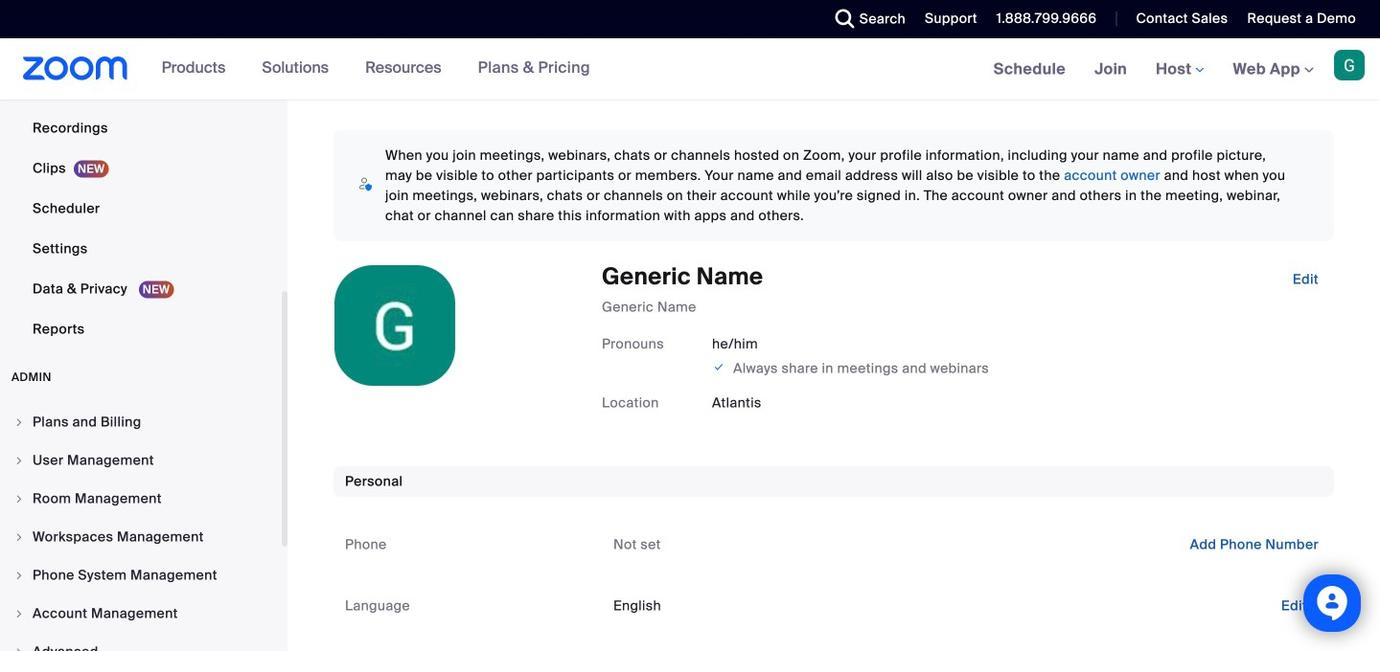Task type: locate. For each thing, give the bounding box(es) containing it.
right image for 1st menu item from the top
[[13, 417, 25, 429]]

right image for second menu item from the bottom of the admin menu menu
[[13, 609, 25, 620]]

5 right image from the top
[[13, 647, 25, 652]]

2 right image from the top
[[13, 532, 25, 544]]

banner
[[0, 38, 1380, 101]]

right image
[[13, 455, 25, 467], [13, 494, 25, 505], [13, 570, 25, 582], [13, 609, 25, 620], [13, 647, 25, 652]]

0 vertical spatial right image
[[13, 417, 25, 429]]

edit user photo image
[[380, 317, 410, 335]]

personal menu menu
[[0, 0, 282, 351]]

3 right image from the top
[[13, 570, 25, 582]]

4 right image from the top
[[13, 609, 25, 620]]

meetings navigation
[[979, 38, 1380, 101]]

checked image
[[712, 358, 726, 377]]

user photo image
[[335, 266, 455, 386]]

1 right image from the top
[[13, 455, 25, 467]]

menu item
[[0, 405, 282, 441], [0, 443, 282, 479], [0, 481, 282, 518], [0, 520, 282, 556], [0, 558, 282, 594], [0, 596, 282, 633], [0, 635, 282, 652]]

right image for 5th menu item from the bottom of the admin menu menu
[[13, 494, 25, 505]]

admin menu menu
[[0, 405, 282, 652]]

1 right image from the top
[[13, 417, 25, 429]]

2 right image from the top
[[13, 494, 25, 505]]

4 menu item from the top
[[0, 520, 282, 556]]

side navigation navigation
[[0, 0, 288, 652]]

right image
[[13, 417, 25, 429], [13, 532, 25, 544]]

1 vertical spatial right image
[[13, 532, 25, 544]]



Task type: describe. For each thing, give the bounding box(es) containing it.
1 menu item from the top
[[0, 405, 282, 441]]

right image for 4th menu item from the top
[[13, 532, 25, 544]]

zoom logo image
[[23, 57, 128, 81]]

3 menu item from the top
[[0, 481, 282, 518]]

2 menu item from the top
[[0, 443, 282, 479]]

7 menu item from the top
[[0, 635, 282, 652]]

right image for 2nd menu item from the top
[[13, 455, 25, 467]]

product information navigation
[[147, 38, 605, 100]]

5 menu item from the top
[[0, 558, 282, 594]]

6 menu item from the top
[[0, 596, 282, 633]]

profile picture image
[[1334, 50, 1365, 81]]

right image for 5th menu item
[[13, 570, 25, 582]]

right image for 7th menu item from the top of the admin menu menu
[[13, 647, 25, 652]]



Task type: vqa. For each thing, say whether or not it's contained in the screenshot.
the middle you
no



